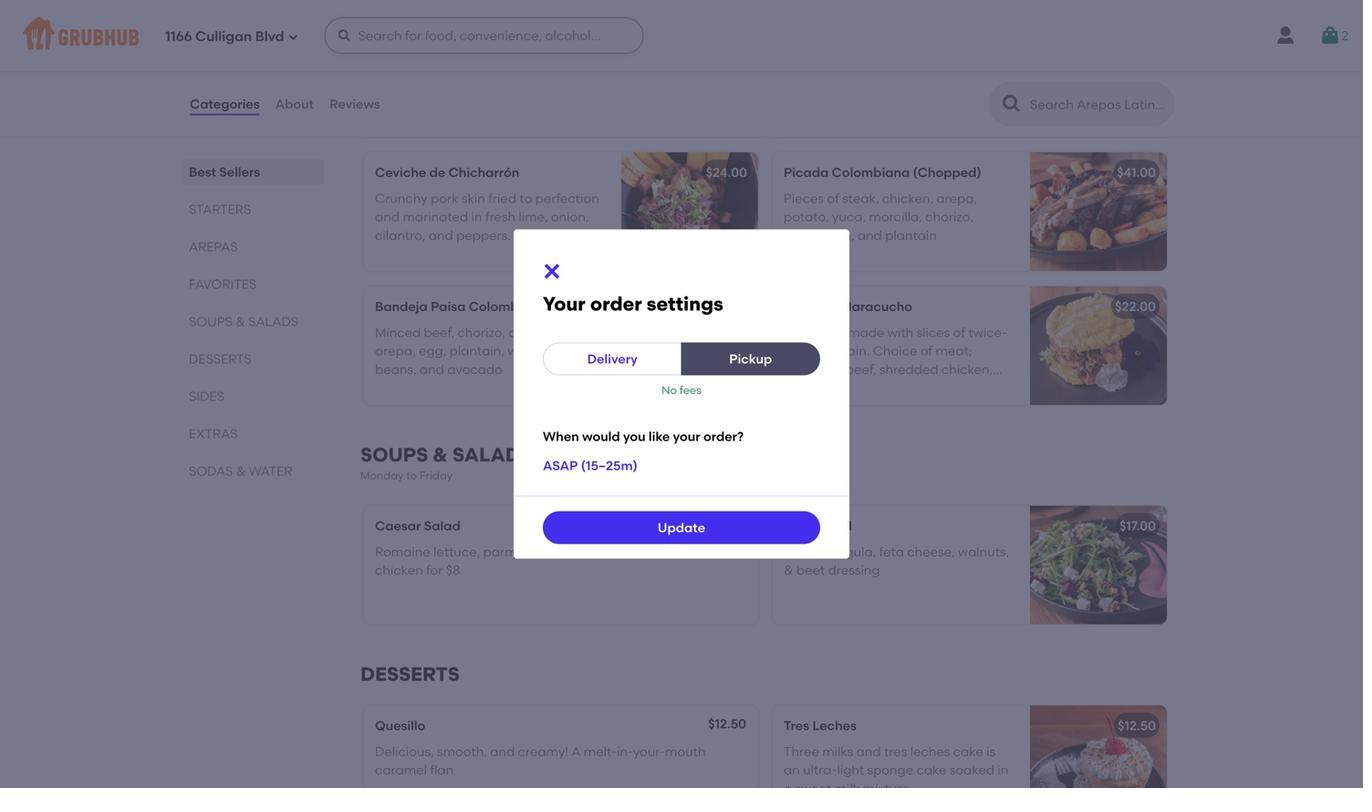 Task type: describe. For each thing, give the bounding box(es) containing it.
categories button
[[189, 71, 261, 137]]

avocado
[[448, 362, 503, 377]]

in-
[[617, 744, 633, 760]]

svg image
[[288, 31, 299, 42]]

like
[[649, 429, 670, 444]]

and inside three milks and tres leches cake is an ultra-light sponge cake soaked in a sweet milk mixture
[[857, 744, 881, 760]]

smooth,
[[437, 744, 487, 760]]

lettuce,
[[434, 544, 480, 560]]

ceviche
[[375, 165, 426, 180]]

tres leches
[[784, 718, 857, 734]]

tres
[[885, 744, 908, 760]]

and inside delicious, smooth, and creamy! a melt-in-your-mouth caramel flan
[[490, 744, 515, 760]]

skin
[[462, 191, 485, 206]]

order?
[[704, 429, 744, 444]]

your
[[543, 293, 586, 316]]

paisa
[[431, 299, 466, 315]]

+
[[742, 517, 750, 532]]

shrimp
[[945, 60, 987, 76]]

patacón maracucho
[[784, 299, 913, 315]]

beef, for chicken,
[[911, 60, 942, 76]]

$15.00
[[703, 517, 742, 532]]

morcilla,
[[869, 209, 923, 225]]

parmesan
[[483, 544, 547, 560]]

green inside salted rice, chicken, beef, shrimp and green onion. served with french fries
[[812, 79, 848, 94]]

salted rice, chicken, beef, shrimp and green onion. served with french fries button
[[773, 18, 1168, 137]]

$8
[[446, 563, 460, 578]]

red
[[574, 343, 595, 359]]

marinated
[[375, 57, 440, 72]]

steak,
[[843, 191, 879, 206]]

cilantro,
[[375, 228, 426, 243]]

pork
[[431, 191, 459, 206]]

asap (15–25m) button
[[543, 450, 638, 482]]

1166
[[165, 28, 192, 45]]

negro
[[419, 31, 458, 46]]

yuca,
[[833, 209, 866, 225]]

to for salads
[[406, 469, 417, 483]]

beet
[[797, 563, 825, 578]]

no fees
[[662, 384, 702, 397]]

cooked
[[543, 57, 589, 72]]

soaked
[[950, 763, 995, 778]]

$41.00
[[1118, 165, 1157, 180]]

avocado,
[[375, 246, 434, 262]]

chorizo, inside minced beef, chorizo, chicharron, arepa, egg, plantain, white rice, red beans, and avocado
[[458, 325, 506, 340]]

milks
[[823, 744, 854, 760]]

quesillo
[[375, 718, 426, 734]]

arugula,
[[825, 544, 877, 560]]

about
[[275, 96, 314, 112]]

ceviche de chicharrón
[[375, 165, 520, 180]]

creamy!
[[518, 744, 569, 760]]

search icon image
[[1001, 93, 1023, 115]]

soups for soups & salads monday to friday
[[361, 444, 428, 467]]

chicharron, inside minced beef, chorizo, chicharron, arepa, egg, plantain, white rice, red beans, and avocado
[[509, 325, 580, 340]]

and down peppers.
[[437, 246, 461, 262]]

best sellers tab
[[189, 162, 317, 182]]

best sellers
[[189, 164, 260, 180]]

in inside three milks and tres leches cake is an ultra-light sponge cake soaked in a sweet milk mixture
[[998, 763, 1009, 778]]

light
[[838, 763, 865, 778]]

with inside salted rice, chicken, beef, shrimp and green onion. served with french fries
[[938, 79, 964, 94]]

sponge
[[868, 763, 914, 778]]

white
[[508, 343, 541, 359]]

an
[[784, 763, 800, 778]]

bandeja paisa colombian dish
[[375, 299, 569, 315]]

beef, inside minced beef, chorizo, chicharron, arepa, egg, plantain, white rice, red beans, and avocado
[[424, 325, 455, 340]]

chicken, inside salted rice, chicken, beef, shrimp and green onion. served with french fries
[[857, 60, 908, 76]]

rice, inside minced beef, chorizo, chicharron, arepa, egg, plantain, white rice, red beans, and avocado
[[544, 343, 571, 359]]

starters
[[189, 202, 251, 217]]

update
[[658, 520, 706, 536]]

asado negro
[[375, 31, 458, 46]]

1 horizontal spatial svg image
[[541, 261, 563, 283]]

with down round
[[475, 75, 501, 91]]

arepa, for pieces of steak, chicken, arepa, potato, yuca, morcilla, chorizo, chicharron, and plantain
[[937, 191, 978, 206]]

1 horizontal spatial desserts
[[361, 663, 460, 686]]

pickup
[[730, 351, 772, 367]]

picada
[[784, 165, 829, 180]]

maracucho
[[841, 299, 913, 315]]

and inside minced beef, chorizo, chicharron, arepa, egg, plantain, white rice, red beans, and avocado
[[420, 362, 444, 377]]

sweet
[[796, 781, 832, 789]]

mashed
[[504, 75, 555, 91]]

water
[[249, 464, 292, 479]]

melt-
[[584, 744, 617, 760]]

monday
[[361, 469, 404, 483]]

best
[[189, 164, 216, 180]]

ultra-
[[803, 763, 838, 778]]

cheese, for walnuts,
[[908, 544, 955, 560]]

fresh
[[485, 209, 516, 225]]

ceviche de chicharrón image
[[622, 153, 759, 271]]

favorites tab
[[189, 275, 317, 294]]

beet salad image
[[1031, 506, 1168, 625]]

with inside the romaine lettuce, parmesan cheese, with croutons. add chicken for $8
[[601, 544, 627, 560]]

salad for beet salad
[[816, 519, 852, 534]]

sauce
[[435, 75, 472, 91]]

when
[[543, 429, 579, 444]]

feta
[[880, 544, 905, 560]]

croutons.
[[630, 544, 688, 560]]

$15.00 +
[[703, 517, 750, 532]]

add
[[691, 544, 717, 560]]

to for skin
[[520, 191, 532, 206]]

& for sodas & water
[[236, 464, 246, 479]]

your
[[673, 429, 701, 444]]

romaine
[[375, 544, 431, 560]]

a
[[572, 744, 581, 760]]

and inside pieces of steak, chicken, arepa, potato, yuca, morcilla, chorizo, chicharron, and plantain
[[858, 228, 883, 243]]

favorites
[[189, 277, 257, 292]]



Task type: locate. For each thing, give the bounding box(es) containing it.
0 horizontal spatial beef,
[[424, 325, 455, 340]]

wine
[[403, 75, 432, 91]]

1 horizontal spatial to
[[520, 191, 532, 206]]

beef,
[[510, 57, 540, 72], [911, 60, 942, 76], [424, 325, 455, 340]]

chorizo, inside pieces of steak, chicken, arepa, potato, yuca, morcilla, chorizo, chicharron, and plantain
[[926, 209, 974, 225]]

1 horizontal spatial arepa,
[[937, 191, 978, 206]]

chorizo,
[[926, 209, 974, 225], [458, 325, 506, 340]]

and
[[375, 75, 400, 91], [784, 79, 809, 94], [375, 209, 400, 225], [429, 228, 453, 243], [858, 228, 883, 243], [437, 246, 461, 262], [420, 362, 444, 377], [490, 744, 515, 760], [857, 744, 881, 760]]

beans,
[[375, 362, 417, 377]]

plantain
[[886, 228, 937, 243]]

in right soaked
[[998, 763, 1009, 778]]

0 horizontal spatial served
[[514, 228, 557, 243]]

in
[[471, 209, 482, 225], [998, 763, 1009, 778]]

salads for soups & salads
[[248, 314, 299, 330]]

caesar
[[375, 519, 421, 534]]

raw
[[621, 57, 645, 72]]

chicharron, down potato,
[[784, 228, 855, 243]]

1 vertical spatial desserts
[[361, 663, 460, 686]]

1 horizontal spatial in
[[998, 763, 1009, 778]]

update button
[[543, 512, 821, 544]]

beets, arugula, feta cheese,  walnuts, & beet dressing
[[784, 544, 1010, 578]]

extras tab
[[189, 424, 317, 444]]

would
[[582, 429, 620, 444]]

salads inside tab
[[248, 314, 299, 330]]

and up fries
[[784, 79, 809, 94]]

2 salad from the left
[[816, 519, 852, 534]]

0 horizontal spatial salad
[[424, 519, 461, 534]]

& left water
[[236, 464, 246, 479]]

rice, left red
[[544, 343, 571, 359]]

de
[[430, 165, 446, 180]]

salad up arugula,
[[816, 519, 852, 534]]

salads for soups & salads monday to friday
[[453, 444, 532, 467]]

dressing
[[828, 563, 880, 578]]

1 vertical spatial cake
[[917, 763, 947, 778]]

tres leches image
[[1031, 706, 1168, 789]]

1 vertical spatial served
[[514, 228, 557, 243]]

& inside soups & salads monday to friday
[[433, 444, 448, 467]]

chicharrón
[[449, 165, 520, 180]]

0 horizontal spatial $12.50
[[708, 717, 747, 732]]

cheese, right parmesan
[[550, 544, 598, 560]]

1 vertical spatial green
[[496, 246, 532, 262]]

1 vertical spatial fried
[[464, 246, 493, 262]]

pieces of steak, chicken, arepa, potato, yuca, morcilla, chorizo, chicharron, and plantain
[[784, 191, 978, 243]]

mixture
[[863, 781, 910, 789]]

arepa, inside minced beef, chorizo, chicharron, arepa, egg, plantain, white rice, red beans, and avocado
[[375, 343, 416, 359]]

bandeja paisa colombian dish image
[[622, 287, 759, 405]]

desserts tab
[[189, 350, 317, 369]]

about button
[[274, 71, 315, 137]]

Search Arepas Latin Cuisine search field
[[1029, 96, 1168, 113]]

soups down favorites
[[189, 314, 233, 330]]

1 horizontal spatial $12.50
[[1118, 718, 1157, 734]]

$22.00
[[1116, 299, 1157, 315]]

with down shrimp
[[938, 79, 964, 94]]

1 horizontal spatial rice,
[[827, 60, 854, 76]]

1 horizontal spatial salad
[[816, 519, 852, 534]]

0 horizontal spatial desserts
[[189, 351, 252, 367]]

salads inside soups & salads monday to friday
[[453, 444, 532, 467]]

arepa, inside pieces of steak, chicken, arepa, potato, yuca, morcilla, chorizo, chicharron, and plantain
[[937, 191, 978, 206]]

0 horizontal spatial rice,
[[544, 343, 571, 359]]

sodas & water
[[189, 464, 292, 479]]

beef, inside salted rice, chicken, beef, shrimp and green onion. served with french fries
[[911, 60, 942, 76]]

onion.
[[851, 79, 889, 94]]

eye-
[[443, 57, 470, 72]]

1 vertical spatial salads
[[453, 444, 532, 467]]

cheese, for with
[[550, 544, 598, 560]]

1 horizontal spatial green
[[812, 79, 848, 94]]

1 vertical spatial rice,
[[544, 343, 571, 359]]

0 vertical spatial desserts
[[189, 351, 252, 367]]

and up light
[[857, 744, 881, 760]]

green down 'salted'
[[812, 79, 848, 94]]

green
[[812, 79, 848, 94], [496, 246, 532, 262]]

1 salad from the left
[[424, 519, 461, 534]]

2 horizontal spatial beef,
[[911, 60, 942, 76]]

desserts up quesillo
[[361, 663, 460, 686]]

0 vertical spatial arepa,
[[937, 191, 978, 206]]

1 vertical spatial chicharron,
[[509, 325, 580, 340]]

asap
[[543, 458, 578, 474]]

and down marinated
[[429, 228, 453, 243]]

0 horizontal spatial in
[[471, 209, 482, 225]]

in inside crunchy pork skin fried to perfection and marinated in fresh lime, onion, cilantro, and peppers. served with avocado, and fried green plantains
[[471, 209, 482, 225]]

potato,
[[784, 209, 829, 225]]

fees
[[680, 384, 702, 397]]

cheese, inside beets, arugula, feta cheese,  walnuts, & beet dressing
[[908, 544, 955, 560]]

with up potatoes
[[592, 57, 618, 72]]

potatoes
[[558, 75, 614, 91]]

patacón maracucho image
[[1031, 287, 1168, 405]]

plantains
[[535, 246, 592, 262]]

1166 culligan blvd
[[165, 28, 284, 45]]

with inside crunchy pork skin fried to perfection and marinated in fresh lime, onion, cilantro, and peppers. served with avocado, and fried green plantains
[[560, 228, 586, 243]]

0 horizontal spatial svg image
[[337, 28, 352, 43]]

you
[[623, 429, 646, 444]]

chicharron,
[[784, 228, 855, 243], [509, 325, 580, 340]]

0 vertical spatial cake
[[954, 744, 984, 760]]

0 horizontal spatial green
[[496, 246, 532, 262]]

1 cheese, from the left
[[550, 544, 598, 560]]

sides tab
[[189, 387, 317, 406]]

beef, up mashed
[[510, 57, 540, 72]]

pickup button
[[681, 343, 821, 376]]

fried up fresh
[[489, 191, 517, 206]]

colombiana
[[832, 165, 910, 180]]

served right onion.
[[892, 79, 935, 94]]

picada colombiana (chopped) image
[[1031, 153, 1168, 271]]

marinated
[[403, 209, 468, 225]]

beef, for round
[[510, 57, 540, 72]]

starters tab
[[189, 200, 317, 219]]

desserts
[[189, 351, 252, 367], [361, 663, 460, 686]]

0 vertical spatial chorizo,
[[926, 209, 974, 225]]

sugar,
[[690, 57, 727, 72]]

0 vertical spatial chicken,
[[857, 60, 908, 76]]

& for soups & salads monday to friday
[[433, 444, 448, 467]]

blvd
[[255, 28, 284, 45]]

to inside soups & salads monday to friday
[[406, 469, 417, 483]]

1 vertical spatial soups
[[361, 444, 428, 467]]

to left friday
[[406, 469, 417, 483]]

rice, up onion.
[[827, 60, 854, 76]]

served inside crunchy pork skin fried to perfection and marinated in fresh lime, onion, cilantro, and peppers. served with avocado, and fried green plantains
[[514, 228, 557, 243]]

0 vertical spatial green
[[812, 79, 848, 94]]

0 horizontal spatial cheese,
[[550, 544, 598, 560]]

1 horizontal spatial soups
[[361, 444, 428, 467]]

soups & salads monday to friday
[[361, 444, 532, 483]]

1 horizontal spatial beef,
[[510, 57, 540, 72]]

1 horizontal spatial chorizo,
[[926, 209, 974, 225]]

0 horizontal spatial chorizo,
[[458, 325, 506, 340]]

svg image inside 2 button
[[1320, 25, 1342, 47]]

french
[[967, 79, 1006, 94]]

asado
[[375, 31, 416, 46]]

0 vertical spatial chicharron,
[[784, 228, 855, 243]]

salad up lettuce,
[[424, 519, 461, 534]]

minced beef, chorizo, chicharron, arepa, egg, plantain, white rice, red beans, and avocado
[[375, 325, 595, 377]]

1 horizontal spatial served
[[892, 79, 935, 94]]

lime,
[[519, 209, 548, 225]]

walnuts,
[[958, 544, 1010, 560]]

chicharron, inside pieces of steak, chicken, arepa, potato, yuca, morcilla, chorizo, chicharron, and plantain
[[784, 228, 855, 243]]

arepa, for minced beef, chorizo, chicharron, arepa, egg, plantain, white rice, red beans, and avocado
[[375, 343, 416, 359]]

no
[[662, 384, 677, 397]]

0 horizontal spatial salads
[[248, 314, 299, 330]]

0 horizontal spatial cake
[[917, 763, 947, 778]]

0 horizontal spatial to
[[406, 469, 417, 483]]

of
[[827, 191, 840, 206]]

crunchy
[[375, 191, 428, 206]]

arepas tab
[[189, 237, 317, 257]]

1 vertical spatial chorizo,
[[458, 325, 506, 340]]

2 cheese, from the left
[[908, 544, 955, 560]]

0 vertical spatial salads
[[248, 314, 299, 330]]

brown
[[648, 57, 687, 72]]

with down onion,
[[560, 228, 586, 243]]

salad for caesar salad
[[424, 519, 461, 534]]

1 vertical spatial chicken,
[[882, 191, 934, 206]]

&
[[236, 314, 245, 330], [433, 444, 448, 467], [236, 464, 246, 479], [784, 563, 794, 578]]

sodas & water tab
[[189, 462, 317, 481]]

beef, inside marinated eye-round beef, cooked with raw brown sugar, and wine sauce with mashed potatoes
[[510, 57, 540, 72]]

green down peppers.
[[496, 246, 532, 262]]

and inside marinated eye-round beef, cooked with raw brown sugar, and wine sauce with mashed potatoes
[[375, 75, 400, 91]]

sellers
[[219, 164, 260, 180]]

served inside salted rice, chicken, beef, shrimp and green onion. served with french fries
[[892, 79, 935, 94]]

beef, up 'egg,'
[[424, 325, 455, 340]]

patacón
[[784, 299, 838, 315]]

and down 'marinated'
[[375, 75, 400, 91]]

1 horizontal spatial salads
[[453, 444, 532, 467]]

settings
[[647, 293, 724, 316]]

soups up monday
[[361, 444, 428, 467]]

0 vertical spatial to
[[520, 191, 532, 206]]

desserts inside tab
[[189, 351, 252, 367]]

crunchy pork skin fried to perfection and marinated in fresh lime, onion, cilantro, and peppers. served with avocado, and fried green plantains
[[375, 191, 599, 262]]

served down 'lime,'
[[514, 228, 557, 243]]

cake
[[954, 744, 984, 760], [917, 763, 947, 778]]

extras
[[189, 426, 238, 442]]

& inside tab
[[236, 314, 245, 330]]

salads down favorites tab
[[248, 314, 299, 330]]

2 horizontal spatial svg image
[[1320, 25, 1342, 47]]

& down favorites tab
[[236, 314, 245, 330]]

sodas
[[189, 464, 233, 479]]

0 vertical spatial served
[[892, 79, 935, 94]]

main navigation navigation
[[0, 0, 1364, 71]]

beef, left shrimp
[[911, 60, 942, 76]]

& inside tab
[[236, 464, 246, 479]]

in down skin
[[471, 209, 482, 225]]

your order settings
[[543, 293, 724, 316]]

desserts up the sides
[[189, 351, 252, 367]]

to inside crunchy pork skin fried to perfection and marinated in fresh lime, onion, cilantro, and peppers. served with avocado, and fried green plantains
[[520, 191, 532, 206]]

chicken, up "morcilla,"
[[882, 191, 934, 206]]

& for soups & salads
[[236, 314, 245, 330]]

1 horizontal spatial cake
[[954, 744, 984, 760]]

soups & salads tab
[[189, 312, 317, 331]]

categories
[[190, 96, 260, 112]]

soups inside tab
[[189, 314, 233, 330]]

and down yuca,
[[858, 228, 883, 243]]

chicken, inside pieces of steak, chicken, arepa, potato, yuca, morcilla, chorizo, chicharron, and plantain
[[882, 191, 934, 206]]

cheese, inside the romaine lettuce, parmesan cheese, with croutons. add chicken for $8
[[550, 544, 598, 560]]

arroz de la casa image
[[1031, 18, 1168, 137]]

and up cilantro,
[[375, 209, 400, 225]]

cake down leches
[[917, 763, 947, 778]]

$17.00
[[1120, 519, 1157, 534]]

perfection
[[536, 191, 599, 206]]

1 vertical spatial in
[[998, 763, 1009, 778]]

beets,
[[784, 544, 822, 560]]

0 horizontal spatial soups
[[189, 314, 233, 330]]

(15–25m)
[[581, 458, 638, 474]]

and inside salted rice, chicken, beef, shrimp and green onion. served with french fries
[[784, 79, 809, 94]]

salads
[[248, 314, 299, 330], [453, 444, 532, 467]]

fried down peppers.
[[464, 246, 493, 262]]

when would you like your order?
[[543, 429, 744, 444]]

and down 'egg,'
[[420, 362, 444, 377]]

minced
[[375, 325, 421, 340]]

& up friday
[[433, 444, 448, 467]]

delivery
[[587, 351, 638, 367]]

1 vertical spatial to
[[406, 469, 417, 483]]

soups inside soups & salads monday to friday
[[361, 444, 428, 467]]

svg image
[[1320, 25, 1342, 47], [337, 28, 352, 43], [541, 261, 563, 283]]

$24.00
[[706, 165, 748, 180]]

1 horizontal spatial chicharron,
[[784, 228, 855, 243]]

to
[[520, 191, 532, 206], [406, 469, 417, 483]]

green inside crunchy pork skin fried to perfection and marinated in fresh lime, onion, cilantro, and peppers. served with avocado, and fried green plantains
[[496, 246, 532, 262]]

chicken, up onion.
[[857, 60, 908, 76]]

arepa, up beans,
[[375, 343, 416, 359]]

0 vertical spatial rice,
[[827, 60, 854, 76]]

1 horizontal spatial cheese,
[[908, 544, 955, 560]]

soups for soups & salads
[[189, 314, 233, 330]]

cake up soaked
[[954, 744, 984, 760]]

0 vertical spatial fried
[[489, 191, 517, 206]]

0 horizontal spatial chicharron,
[[509, 325, 580, 340]]

0 horizontal spatial arepa,
[[375, 343, 416, 359]]

and right smooth,
[[490, 744, 515, 760]]

egg,
[[419, 343, 447, 359]]

plantain,
[[450, 343, 505, 359]]

friday
[[420, 469, 453, 483]]

& left beet
[[784, 563, 794, 578]]

chorizo, up plantain,
[[458, 325, 506, 340]]

0 vertical spatial soups
[[189, 314, 233, 330]]

to up 'lime,'
[[520, 191, 532, 206]]

chorizo, up plantain
[[926, 209, 974, 225]]

for
[[426, 563, 443, 578]]

1 vertical spatial arepa,
[[375, 343, 416, 359]]

with left croutons.
[[601, 544, 627, 560]]

0 vertical spatial in
[[471, 209, 482, 225]]

rice, inside salted rice, chicken, beef, shrimp and green onion. served with french fries
[[827, 60, 854, 76]]

salad
[[424, 519, 461, 534], [816, 519, 852, 534]]

delicious,
[[375, 744, 434, 760]]

salads up friday
[[453, 444, 532, 467]]

served
[[892, 79, 935, 94], [514, 228, 557, 243]]

arepa, down the (chopped)
[[937, 191, 978, 206]]

cheese, right feta
[[908, 544, 955, 560]]

& inside beets, arugula, feta cheese,  walnuts, & beet dressing
[[784, 563, 794, 578]]

chicharron, up white
[[509, 325, 580, 340]]



Task type: vqa. For each thing, say whether or not it's contained in the screenshot.
Mozza Sticks "link"
no



